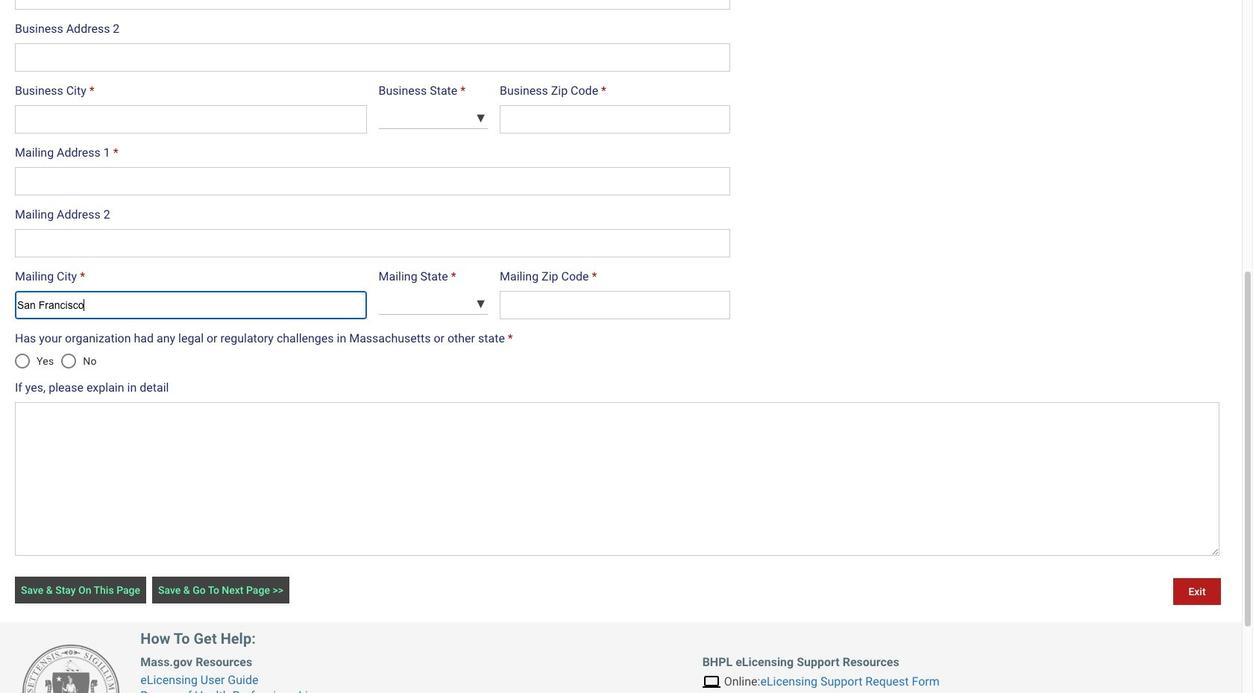 Task type: locate. For each thing, give the bounding box(es) containing it.
option group
[[6, 343, 104, 379]]

None text field
[[15, 105, 367, 134], [15, 291, 367, 319], [15, 105, 367, 134], [15, 291, 367, 319]]

None text field
[[15, 0, 730, 10], [15, 43, 730, 72], [500, 105, 730, 134], [15, 167, 730, 195], [15, 229, 730, 257], [500, 291, 730, 319], [15, 402, 1220, 556], [15, 0, 730, 10], [15, 43, 730, 72], [500, 105, 730, 134], [15, 167, 730, 195], [15, 229, 730, 257], [500, 291, 730, 319], [15, 402, 1220, 556]]



Task type: describe. For each thing, give the bounding box(es) containing it.
massachusetts state seal image
[[22, 644, 119, 693]]



